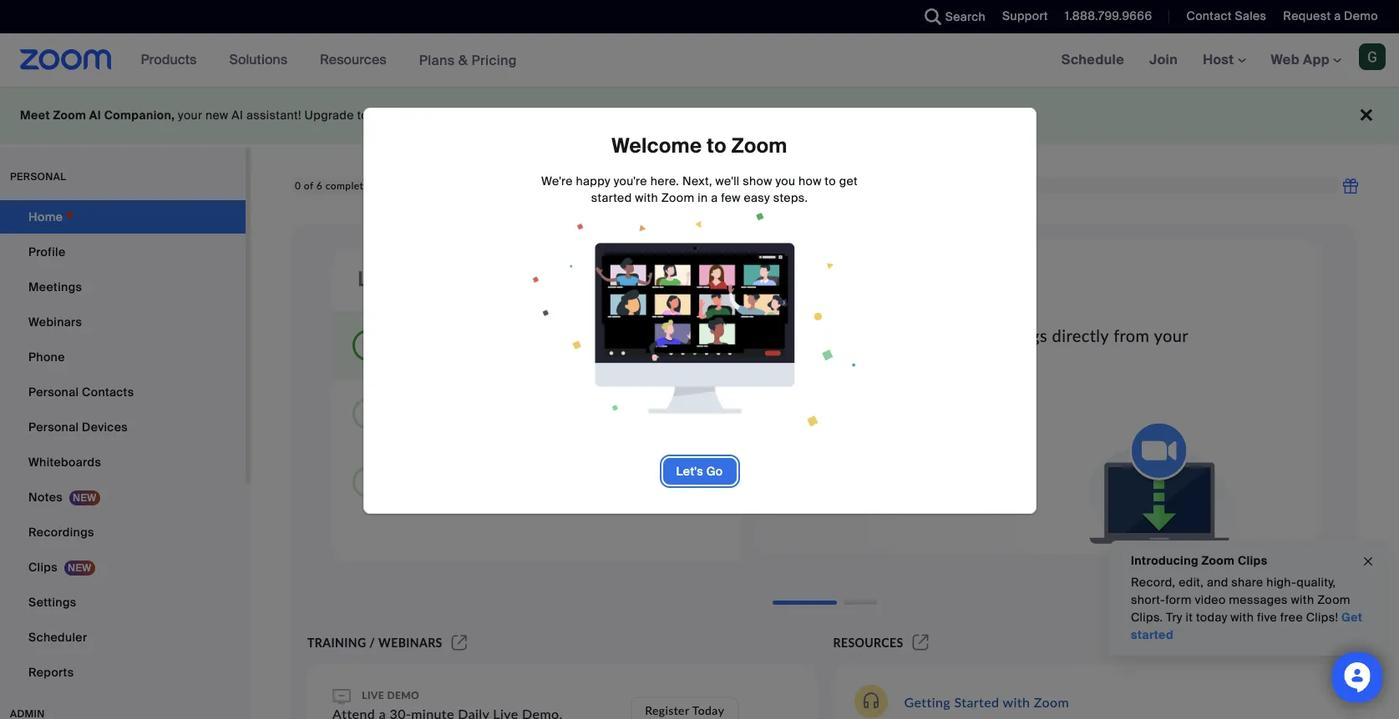 Task type: locate. For each thing, give the bounding box(es) containing it.
2 horizontal spatial and
[[1207, 575, 1228, 591]]

1 vertical spatial get
[[839, 174, 858, 189]]

2 horizontal spatial a
[[1334, 8, 1341, 23]]

get right let's
[[405, 266, 435, 291]]

get
[[1341, 611, 1363, 626]]

1 horizontal spatial and
[[873, 326, 901, 346]]

1.888.799.9666 button
[[1052, 0, 1156, 33], [1065, 8, 1152, 23]]

completed
[[326, 180, 375, 192]]

download for download zoom to your computer
[[399, 335, 478, 355]]

1 vertical spatial and
[[873, 326, 901, 346]]

1 horizontal spatial today
[[1196, 611, 1228, 626]]

with down "messages" at the right
[[1231, 611, 1254, 626]]

access
[[503, 108, 544, 123]]

way
[[783, 196, 805, 210]]

with up free
[[1291, 593, 1314, 608]]

download inside button
[[804, 409, 868, 425]]

introducing zoom clips
[[1131, 554, 1267, 569]]

pro
[[435, 108, 454, 123]]

zoom up clips!
[[1317, 593, 1350, 608]]

download
[[399, 335, 478, 355], [804, 409, 868, 425]]

it
[[1186, 611, 1193, 626]]

1 horizontal spatial started
[[1131, 628, 1174, 643]]

show
[[743, 174, 772, 189]]

in
[[698, 191, 708, 206]]

download zoom to your computer
[[399, 335, 668, 355]]

demo
[[387, 690, 419, 703]]

ai left companion, on the top of page
[[89, 108, 101, 123]]

6
[[316, 180, 323, 192]]

contact
[[1186, 8, 1232, 23]]

your right from
[[1154, 326, 1188, 346]]

and inside record, edit, and share high-quality, short-form video messages with zoom clips. try it today with five free clips!
[[1207, 575, 1228, 591]]

get left access
[[482, 108, 500, 123]]

2 personal from the top
[[28, 420, 79, 435]]

to right 'how'
[[825, 174, 836, 189]]

download left now
[[804, 409, 868, 425]]

1 horizontal spatial get
[[482, 108, 500, 123]]

one
[[408, 108, 432, 123]]

upgrade down the product information navigation
[[304, 108, 354, 123]]

we're happy you're here. next, we'll show you how to get started with zoom in a few easy steps.
[[541, 174, 858, 206]]

and for start, join, and schedule meetings directly from your zoom desktop client.
[[873, 326, 901, 346]]

clips
[[1238, 554, 1267, 569], [28, 560, 58, 575]]

a left special
[[876, 196, 882, 210]]

to
[[357, 108, 368, 123], [547, 108, 559, 123], [707, 133, 727, 159], [825, 174, 836, 189], [808, 196, 820, 210], [531, 335, 547, 355]]

no
[[660, 108, 674, 123]]

your
[[551, 335, 586, 355]]

started
[[954, 695, 999, 710]]

started down clips.
[[1131, 628, 1174, 643]]

2 ai from the left
[[232, 108, 243, 123]]

1 ai from the left
[[89, 108, 101, 123]]

meetings
[[978, 326, 1047, 346]]

1 horizontal spatial a
[[876, 196, 882, 210]]

with down you're at the top of page
[[635, 191, 658, 206]]

today
[[821, 108, 855, 123], [1196, 611, 1228, 626]]

your left new
[[178, 108, 202, 123]]

your right on at the top right of the page
[[756, 196, 780, 210]]

ai right new
[[232, 108, 243, 123]]

download now button
[[791, 401, 914, 434]]

welcome to zoom
[[612, 133, 787, 159]]

clips link
[[0, 551, 246, 585]]

1 horizontal spatial clips
[[1238, 554, 1267, 569]]

plans & pricing
[[419, 51, 517, 69]]

at
[[646, 108, 657, 123]]

go
[[706, 465, 723, 480]]

start, join, and schedule meetings directly from your zoom desktop client.
[[791, 326, 1188, 370]]

clips.
[[1131, 611, 1163, 626]]

2 vertical spatial your
[[1154, 326, 1188, 346]]

and for record, edit, and share high-quality, short-form video messages with zoom clips. try it today with five free clips!
[[1207, 575, 1228, 591]]

0 vertical spatial download
[[399, 335, 478, 355]]

a inside we're happy you're here. next, we'll show you how to get started with zoom in a few easy steps.
[[711, 191, 718, 206]]

profile link
[[0, 236, 246, 269]]

0 vertical spatial your
[[178, 108, 202, 123]]

1 vertical spatial personal
[[28, 420, 79, 435]]

&
[[458, 51, 468, 69]]

zoom logo image
[[20, 49, 112, 70]]

0 horizontal spatial a
[[711, 191, 718, 206]]

contact sales link
[[1174, 0, 1271, 33], [1186, 8, 1267, 23]]

1 vertical spatial download
[[804, 409, 868, 425]]

get started
[[1131, 611, 1363, 643]]

a
[[1334, 8, 1341, 23], [711, 191, 718, 206], [876, 196, 882, 210]]

edit,
[[1179, 575, 1204, 591]]

schedule
[[1061, 51, 1124, 68]]

pricing
[[471, 51, 517, 69]]

computer
[[591, 335, 668, 355]]

companion
[[577, 108, 642, 123]]

training
[[307, 636, 366, 651]]

started down happy
[[591, 191, 632, 206]]

0 horizontal spatial get
[[405, 266, 435, 291]]

1.888.799.9666
[[1065, 8, 1152, 23]]

0 horizontal spatial today
[[821, 108, 855, 123]]

record, edit, and share high-quality, short-form video messages with zoom clips. try it today with five free clips!
[[1131, 575, 1350, 626]]

support
[[1002, 8, 1048, 23]]

1 horizontal spatial ai
[[232, 108, 243, 123]]

webinars
[[28, 315, 82, 330]]

2
[[364, 405, 372, 421]]

ai left companion
[[562, 108, 573, 123]]

personal up whiteboards
[[28, 420, 79, 435]]

upgrade right cost. on the top of page
[[768, 108, 818, 123]]

0 horizontal spatial started
[[591, 191, 632, 206]]

easy
[[744, 191, 770, 206]]

zoom inside record, edit, and share high-quality, short-form video messages with zoom clips. try it today with five free clips!
[[1317, 593, 1350, 608]]

today down video
[[1196, 611, 1228, 626]]

1 horizontal spatial download
[[804, 409, 868, 425]]

0 vertical spatial and
[[457, 108, 478, 123]]

today up 'how'
[[821, 108, 855, 123]]

0 horizontal spatial upgrade
[[304, 108, 354, 123]]

started
[[591, 191, 632, 206], [1131, 628, 1174, 643]]

clips up share
[[1238, 554, 1267, 569]]

request a demo link
[[1271, 0, 1399, 33], [1283, 8, 1378, 23]]

special
[[885, 196, 923, 210]]

1 personal from the top
[[28, 385, 79, 400]]

1 horizontal spatial your
[[756, 196, 780, 210]]

2 horizontal spatial your
[[1154, 326, 1188, 346]]

product information navigation
[[128, 33, 529, 88]]

to inside we're happy you're here. next, we'll show you how to get started with zoom in a few easy steps.
[[825, 174, 836, 189]]

0 vertical spatial personal
[[28, 385, 79, 400]]

zoom left your
[[483, 335, 527, 355]]

meet
[[20, 108, 50, 123]]

1 vertical spatial today
[[1196, 611, 1228, 626]]

a right in
[[711, 191, 718, 206]]

2 horizontal spatial ai
[[562, 108, 573, 123]]

now
[[871, 409, 901, 425]]

download down "let's get started!"
[[399, 335, 478, 355]]

started inside get started
[[1131, 628, 1174, 643]]

window new image
[[449, 636, 470, 651]]

try
[[1166, 611, 1183, 626]]

whiteboards link
[[0, 446, 246, 479]]

start,
[[791, 326, 832, 346]]

0 horizontal spatial ai
[[89, 108, 101, 123]]

0 horizontal spatial download
[[399, 335, 478, 355]]

notes link
[[0, 481, 246, 515]]

settings
[[28, 596, 76, 611]]

personal devices link
[[0, 411, 246, 444]]

your
[[178, 108, 202, 123], [756, 196, 780, 210], [1154, 326, 1188, 346]]

to right the way
[[808, 196, 820, 210]]

zoom down 'start,'
[[791, 350, 834, 370]]

live demo
[[359, 690, 419, 703]]

0 vertical spatial started
[[591, 191, 632, 206]]

profile
[[28, 245, 66, 260]]

0 horizontal spatial and
[[457, 108, 478, 123]]

0 vertical spatial get
[[482, 108, 500, 123]]

free
[[1280, 611, 1303, 626]]

/
[[369, 636, 375, 651]]

form
[[1165, 593, 1192, 608]]

you
[[775, 174, 795, 189]]

get up receiving
[[839, 174, 858, 189]]

and right pro
[[457, 108, 478, 123]]

and up desktop
[[873, 326, 901, 346]]

1 horizontal spatial upgrade
[[768, 108, 818, 123]]

clips up settings
[[28, 560, 58, 575]]

close image
[[1361, 553, 1375, 572]]

ai
[[89, 108, 101, 123], [232, 108, 243, 123], [562, 108, 573, 123]]

additional
[[677, 108, 734, 123]]

zoom inside we're happy you're here. next, we'll show you how to get started with zoom in a few easy steps.
[[661, 191, 695, 206]]

2 vertical spatial get
[[405, 266, 435, 291]]

and up video
[[1207, 575, 1228, 591]]

today inside meet zoom ai companion, footer
[[821, 108, 855, 123]]

video
[[1195, 593, 1226, 608]]

and inside start, join, and schedule meetings directly from your zoom desktop client.
[[873, 326, 901, 346]]

personal down the phone
[[28, 385, 79, 400]]

zoom down here.
[[661, 191, 695, 206]]

0 horizontal spatial your
[[178, 108, 202, 123]]

a left 'demo'
[[1334, 8, 1341, 23]]

happy
[[576, 174, 611, 189]]

1 vertical spatial started
[[1131, 628, 1174, 643]]

let's go button
[[663, 459, 736, 486]]

0 vertical spatial today
[[821, 108, 855, 123]]

webinars link
[[0, 306, 246, 339]]

0 horizontal spatial clips
[[28, 560, 58, 575]]

banner
[[0, 33, 1399, 88]]

2 horizontal spatial get
[[839, 174, 858, 189]]

2 vertical spatial and
[[1207, 575, 1228, 591]]

2 upgrade from the left
[[768, 108, 818, 123]]

let's go
[[676, 465, 723, 480]]



Task type: describe. For each thing, give the bounding box(es) containing it.
assistant!
[[246, 108, 301, 123]]

get inside meet zoom ai companion, footer
[[482, 108, 500, 123]]

1 vertical spatial your
[[756, 196, 780, 210]]

scheduler link
[[0, 621, 246, 655]]

0 of 6 completed
[[295, 180, 375, 192]]

next,
[[682, 174, 712, 189]]

join link
[[1137, 33, 1190, 87]]

messages
[[1229, 593, 1288, 608]]

download now
[[804, 409, 901, 425]]

personal contacts link
[[0, 376, 246, 409]]

personal for personal devices
[[28, 420, 79, 435]]

on
[[739, 196, 753, 210]]

scheduler
[[28, 631, 87, 646]]

0
[[295, 180, 301, 192]]

reports link
[[0, 657, 246, 690]]

get started link
[[1131, 611, 1363, 643]]

live
[[362, 690, 384, 703]]

banner containing schedule
[[0, 33, 1399, 88]]

phone link
[[0, 341, 246, 374]]

getting started with zoom link
[[904, 695, 1069, 710]]

upgrade today link
[[768, 108, 855, 123]]

1
[[364, 337, 372, 352]]

gift!
[[926, 196, 948, 210]]

started!
[[440, 266, 512, 291]]

meetings link
[[0, 271, 246, 304]]

zoom right meet
[[53, 108, 86, 123]]

meet zoom ai companion, footer
[[0, 87, 1399, 144]]

short-
[[1131, 593, 1165, 608]]

receiving
[[823, 196, 872, 210]]

whiteboards
[[28, 455, 101, 470]]

from
[[1114, 326, 1150, 346]]

zoom inside start, join, and schedule meetings directly from your zoom desktop client.
[[791, 350, 834, 370]]

quality,
[[1297, 575, 1336, 591]]

you're
[[614, 174, 647, 189]]

request
[[1283, 8, 1331, 23]]

welcome
[[612, 133, 702, 159]]

webinars
[[378, 636, 442, 651]]

register
[[645, 704, 689, 718]]

schedule
[[906, 326, 973, 346]]

client.
[[908, 350, 958, 370]]

personal menu menu
[[0, 200, 246, 692]]

1 upgrade from the left
[[304, 108, 354, 123]]

resources
[[833, 636, 903, 651]]

window new image
[[910, 636, 931, 651]]

directly
[[1052, 326, 1109, 346]]

to down additional
[[707, 133, 727, 159]]

reports
[[28, 666, 74, 681]]

recordings
[[28, 525, 94, 540]]

zoom down cost. on the top of page
[[732, 133, 787, 159]]

clips!
[[1306, 611, 1338, 626]]

few
[[721, 191, 741, 206]]

zoom left one
[[371, 108, 405, 123]]

today inside record, edit, and share high-quality, short-form video messages with zoom clips. try it today with five free clips!
[[1196, 611, 1228, 626]]

we're
[[541, 174, 573, 189]]

download for download now
[[804, 409, 868, 425]]

contacts
[[82, 385, 134, 400]]

getting
[[904, 695, 951, 710]]

contact sales link up join
[[1174, 0, 1271, 33]]

here.
[[650, 174, 679, 189]]

register today
[[645, 704, 724, 718]]

sales
[[1235, 8, 1267, 23]]

and inside meet zoom ai companion, footer
[[457, 108, 478, 123]]

let's
[[676, 465, 703, 480]]

personal for personal contacts
[[28, 385, 79, 400]]

plans
[[419, 51, 455, 69]]

cost.
[[737, 108, 765, 123]]

join,
[[836, 326, 869, 346]]

personal
[[10, 170, 66, 184]]

steps.
[[773, 191, 808, 206]]

notes
[[28, 490, 63, 505]]

contact sales
[[1186, 8, 1267, 23]]

with inside we're happy you're here. next, we'll show you how to get started with zoom in a few easy steps.
[[635, 191, 658, 206]]

demo
[[1344, 8, 1378, 23]]

started inside we're happy you're here. next, we'll show you how to get started with zoom in a few easy steps.
[[591, 191, 632, 206]]

we'll
[[715, 174, 740, 189]]

meetings navigation
[[1049, 33, 1399, 88]]

join
[[1149, 51, 1178, 68]]

zoom up edit,
[[1202, 554, 1235, 569]]

your inside start, join, and schedule meetings directly from your zoom desktop client.
[[1154, 326, 1188, 346]]

share
[[1231, 575, 1263, 591]]

how
[[799, 174, 822, 189]]

personal devices
[[28, 420, 128, 435]]

high-
[[1267, 575, 1297, 591]]

clips inside clips link
[[28, 560, 58, 575]]

to right access
[[547, 108, 559, 123]]

get inside we're happy you're here. next, we'll show you how to get started with zoom in a few easy steps.
[[839, 174, 858, 189]]

zoom right started
[[1034, 695, 1069, 710]]

to left one
[[357, 108, 368, 123]]

3 ai from the left
[[562, 108, 573, 123]]

welcome to zoom dialog
[[363, 108, 1036, 515]]

to left your
[[531, 335, 547, 355]]

with right started
[[1003, 695, 1030, 710]]

your inside meet zoom ai companion, footer
[[178, 108, 202, 123]]

contact sales link up meetings navigation
[[1186, 8, 1267, 23]]

phone
[[28, 350, 65, 365]]



Task type: vqa. For each thing, say whether or not it's contained in the screenshot.
DOWNLOAD NOW
yes



